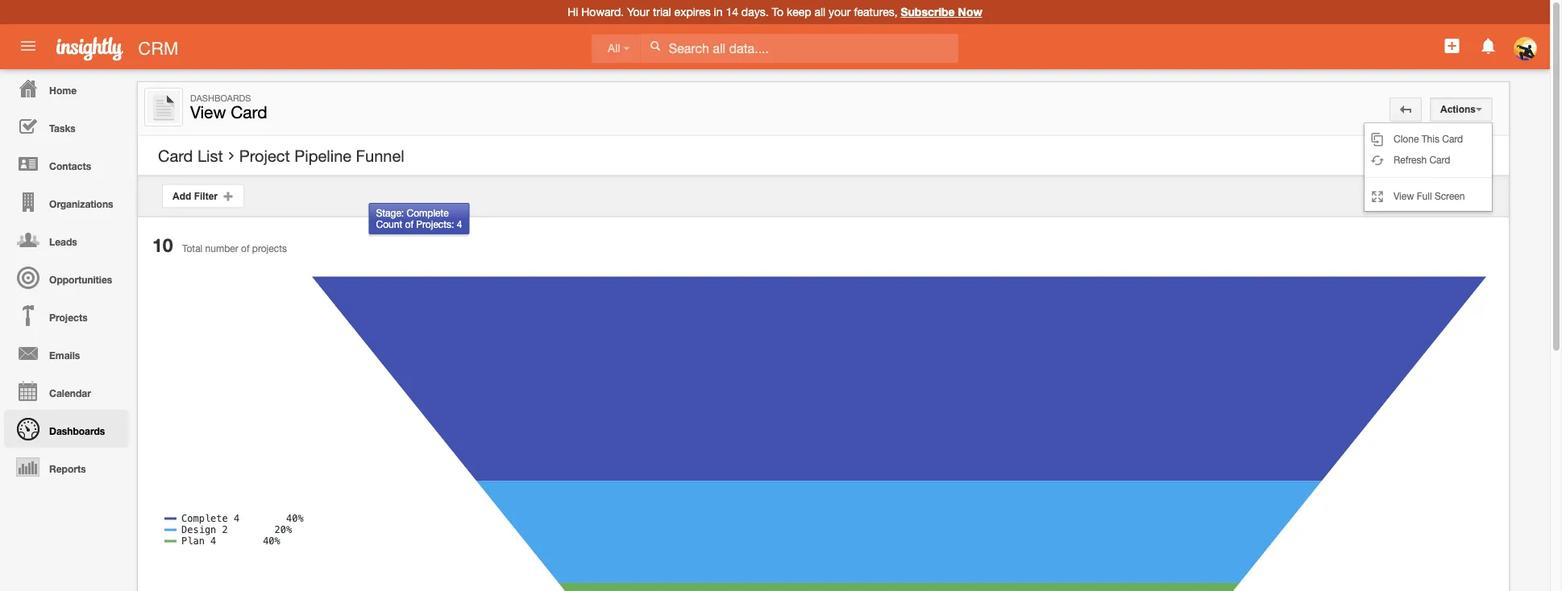 Task type: describe. For each thing, give the bounding box(es) containing it.
funnel
[[356, 146, 405, 165]]

hi
[[568, 5, 579, 19]]

dashboards for dashboards view card
[[190, 93, 251, 103]]

clone this card
[[1394, 133, 1464, 144]]

crm
[[138, 38, 179, 58]]

refresh
[[1394, 154, 1428, 165]]

full
[[1417, 190, 1433, 202]]

screen
[[1435, 190, 1466, 202]]

plus image
[[223, 191, 234, 202]]

refresh card button
[[1365, 149, 1493, 170]]

card list link
[[158, 146, 223, 166]]

keep
[[787, 5, 812, 19]]

subscribe now link
[[901, 5, 983, 19]]

stage: complete count of projects: 4
[[376, 207, 462, 230]]

number
[[205, 243, 238, 254]]

card inside dashboards view card
[[231, 102, 267, 122]]

projects:
[[416, 219, 454, 230]]

contacts
[[49, 160, 91, 172]]

list
[[198, 146, 223, 165]]

10
[[152, 234, 173, 256]]

stage:
[[376, 207, 404, 219]]

calendar link
[[4, 373, 129, 410]]

organizations
[[49, 198, 113, 210]]

tasks
[[49, 123, 76, 134]]

view full screen link
[[1365, 185, 1493, 206]]

hi howard. your trial expires in 14 days. to keep all your features, subscribe now
[[568, 5, 983, 19]]

in
[[714, 5, 723, 19]]

total number of projects
[[182, 243, 287, 254]]

actions button
[[1431, 98, 1494, 122]]

view inside dashboards view card
[[190, 102, 226, 122]]

leads link
[[4, 221, 129, 259]]

now
[[958, 5, 983, 19]]

card inside "button"
[[1430, 154, 1451, 165]]

pipeline
[[295, 146, 352, 165]]

navigation containing home
[[0, 69, 129, 486]]

your
[[829, 5, 851, 19]]

opportunities
[[49, 274, 112, 285]]

card image
[[148, 91, 180, 123]]

add filter link
[[162, 184, 245, 208]]

tasks link
[[4, 107, 129, 145]]

refresh card
[[1394, 154, 1451, 165]]

14
[[726, 5, 739, 19]]

expires
[[675, 5, 711, 19]]

to
[[772, 5, 784, 19]]

card inside button
[[1443, 133, 1464, 144]]

white image
[[650, 40, 661, 52]]

emails link
[[4, 335, 129, 373]]

complete
[[407, 207, 449, 219]]

emails
[[49, 350, 80, 361]]

add
[[173, 191, 191, 202]]



Task type: vqa. For each thing, say whether or not it's contained in the screenshot.
tasks option
no



Task type: locate. For each thing, give the bounding box(es) containing it.
of inside stage: complete count of projects: 4
[[405, 219, 414, 230]]

opportunities link
[[4, 259, 129, 297]]

1 vertical spatial of
[[241, 243, 250, 254]]

back image
[[1401, 104, 1412, 115]]

add filter
[[173, 191, 223, 202]]

project pipeline funnel
[[239, 146, 405, 165]]

1 vertical spatial dashboards
[[49, 426, 105, 437]]

dashboards inside 'navigation'
[[49, 426, 105, 437]]

0 vertical spatial dashboards
[[190, 93, 251, 103]]

clone
[[1394, 133, 1420, 144]]

dashboards
[[190, 93, 251, 103], [49, 426, 105, 437]]

organizations link
[[4, 183, 129, 221]]

dashboards for dashboards
[[49, 426, 105, 437]]

0 horizontal spatial of
[[241, 243, 250, 254]]

leads
[[49, 236, 77, 248]]

actions
[[1441, 104, 1477, 115]]

0 vertical spatial of
[[405, 219, 414, 230]]

dashboards view card
[[190, 93, 267, 122]]

all
[[815, 5, 826, 19]]

view
[[190, 102, 226, 122], [1394, 190, 1415, 202]]

card right the 'this'
[[1443, 133, 1464, 144]]

home link
[[4, 69, 129, 107]]

days.
[[742, 5, 769, 19]]

of right "number"
[[241, 243, 250, 254]]

reports
[[49, 464, 86, 475]]

1 horizontal spatial view
[[1394, 190, 1415, 202]]

count
[[376, 219, 403, 230]]

total
[[182, 243, 203, 254]]

of
[[405, 219, 414, 230], [241, 243, 250, 254]]

subscribe
[[901, 5, 955, 19]]

dashboards inside dashboards view card
[[190, 93, 251, 103]]

dashboards link
[[4, 410, 129, 448]]

clone this card button
[[1365, 128, 1493, 149]]

your
[[627, 5, 650, 19]]

howard.
[[582, 5, 624, 19]]

navigation
[[0, 69, 129, 486]]

card list
[[158, 146, 223, 165]]

of right count
[[405, 219, 414, 230]]

all
[[608, 42, 621, 55]]

calendar
[[49, 388, 91, 399]]

1 horizontal spatial dashboards
[[190, 93, 251, 103]]

projects link
[[4, 297, 129, 335]]

Search all data.... text field
[[641, 34, 959, 63]]

all link
[[592, 34, 641, 63]]

features,
[[854, 5, 898, 19]]

0 horizontal spatial dashboards
[[49, 426, 105, 437]]

view inside 'link'
[[1394, 190, 1415, 202]]

0 vertical spatial view
[[190, 102, 226, 122]]

projects
[[252, 243, 287, 254]]

view left full on the top of the page
[[1394, 190, 1415, 202]]

this
[[1422, 133, 1440, 144]]

1 vertical spatial view
[[1394, 190, 1415, 202]]

projects
[[49, 312, 88, 323]]

0 horizontal spatial view
[[190, 102, 226, 122]]

notifications image
[[1480, 36, 1499, 56]]

card up project
[[231, 102, 267, 122]]

view full screen
[[1394, 190, 1466, 202]]

4
[[457, 219, 462, 230]]

reports link
[[4, 448, 129, 486]]

dashboards up reports link at left
[[49, 426, 105, 437]]

card down the 'this'
[[1430, 154, 1451, 165]]

filter
[[194, 191, 218, 202]]

trial
[[653, 5, 672, 19]]

dashboards right card image
[[190, 93, 251, 103]]

card left list
[[158, 146, 193, 165]]

project
[[239, 146, 290, 165]]

view up list
[[190, 102, 226, 122]]

1 horizontal spatial of
[[405, 219, 414, 230]]

card
[[231, 102, 267, 122], [1443, 133, 1464, 144], [158, 146, 193, 165], [1430, 154, 1451, 165]]

contacts link
[[4, 145, 129, 183]]

home
[[49, 85, 77, 96]]



